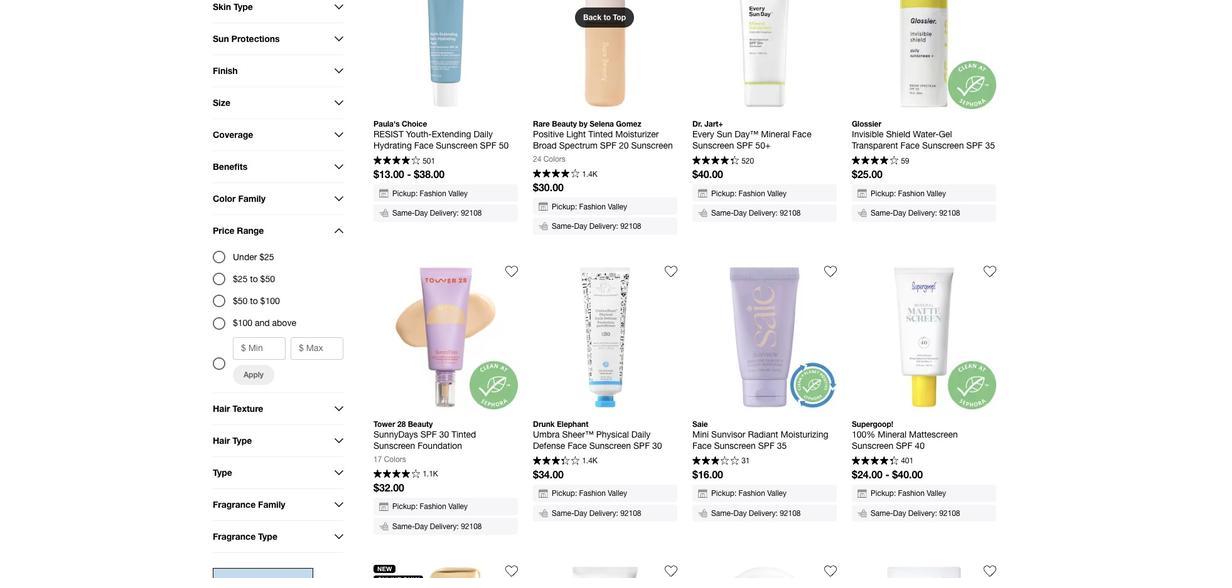 Task type: locate. For each thing, give the bounding box(es) containing it.
1 1.4k reviews element from the top
[[582, 170, 598, 179]]

$40.00 down every
[[692, 169, 723, 180]]

1 horizontal spatial -
[[885, 469, 890, 481]]

face inside 'dr. jart+ every sun day™ mineral face sunscreen spf 50+'
[[792, 130, 812, 140]]

and
[[255, 318, 270, 328]]

type inside hair type dropdown button
[[233, 436, 252, 447]]

4 stars element
[[374, 157, 420, 167], [852, 157, 898, 167], [533, 170, 579, 180], [374, 470, 420, 480]]

under $25
[[233, 252, 274, 262]]

sun down skin
[[213, 33, 229, 44]]

401 reviews element
[[901, 457, 914, 466]]

face
[[792, 130, 812, 140], [414, 141, 433, 151], [901, 141, 920, 151], [568, 441, 587, 451], [692, 441, 712, 451]]

1 vertical spatial 1.4k reviews element
[[582, 457, 598, 466]]

moisturizer
[[615, 130, 659, 140]]

shield
[[886, 130, 911, 140]]

1 vertical spatial -
[[885, 469, 890, 481]]

type right skin
[[234, 1, 253, 12]]

family right color
[[238, 194, 266, 204]]

92108 for $25.00
[[939, 209, 960, 218]]

0 vertical spatial hair
[[213, 404, 230, 415]]

family down type dropdown button
[[258, 500, 285, 511]]

type down hair type in the bottom left of the page
[[213, 468, 232, 479]]

24
[[533, 155, 541, 164]]

pickup: fashion valley down $38.00
[[392, 189, 468, 198]]

colors inside the tower 28 beauty sunnydays spf 30 tinted sunscreen foundation 17 colors
[[384, 456, 406, 465]]

4.5 stars element
[[692, 157, 739, 167], [852, 457, 898, 467]]

2 hair from the top
[[213, 436, 230, 447]]

rare beauty by selena gomez positive light tinted moisturizer broad spectrum spf 20 sunscreen 24 colors
[[533, 119, 673, 164]]

$25
[[259, 252, 274, 262], [233, 274, 248, 284]]

face down mini in the bottom right of the page
[[692, 441, 712, 451]]

same-day delivery: 92108 for $34.00
[[552, 510, 641, 518]]

1 horizontal spatial sun
[[717, 130, 732, 140]]

pickup: down the "$32.00"
[[392, 503, 418, 512]]

same- for $16.00
[[711, 510, 734, 518]]

4 stars element for 501
[[374, 157, 420, 167]]

$40.00 down 401 reviews element
[[892, 469, 923, 481]]

1 vertical spatial daily
[[631, 430, 651, 440]]

same-day delivery: 92108 down $24.00 - $40.00
[[871, 510, 960, 518]]

face inside saie mini sunvisor radiant moisturizing face sunscreen spf 35
[[692, 441, 712, 451]]

fragrance inside dropdown button
[[213, 500, 256, 511]]

same-day delivery: 92108 down 520
[[711, 209, 801, 218]]

to down $25 to $50
[[250, 296, 258, 306]]

1.4k down spectrum
[[582, 170, 598, 179]]

day for $16.00
[[734, 510, 747, 518]]

1 vertical spatial colors
[[384, 456, 406, 465]]

tinted down selena
[[588, 130, 613, 140]]

$24.00 - $40.00
[[852, 469, 923, 481]]

beauty inside rare beauty by selena gomez positive light tinted moisturizer broad spectrum spf 20 sunscreen 24 colors
[[552, 119, 577, 129]]

supergoop! 100% mineral mattescreen sunscreen spf 40
[[852, 420, 960, 451]]

supergoop!
[[852, 420, 893, 429]]

sunscreen down the 100%
[[852, 441, 894, 451]]

day
[[415, 209, 428, 218], [734, 209, 747, 218], [893, 209, 906, 218], [574, 222, 587, 231], [574, 510, 587, 518], [734, 510, 747, 518], [893, 510, 906, 518], [415, 523, 428, 532]]

50
[[499, 141, 509, 151]]

size button
[[213, 87, 343, 119]]

back
[[583, 13, 602, 22]]

0 vertical spatial sun
[[213, 33, 229, 44]]

2 fragrance from the top
[[213, 532, 256, 543]]

daily
[[474, 130, 493, 140], [631, 430, 651, 440]]

spf inside 'drunk elephant umbra sheer™ physical daily defense face sunscreen spf 30'
[[633, 441, 650, 451]]

pickup:
[[392, 189, 418, 198], [711, 189, 737, 198], [871, 189, 896, 198], [552, 203, 577, 211], [552, 490, 577, 499], [711, 490, 737, 499], [871, 490, 896, 499], [392, 503, 418, 512]]

1 horizontal spatial beauty
[[552, 119, 577, 129]]

fragrance up fragrance type
[[213, 500, 256, 511]]

2 vertical spatial to
[[250, 296, 258, 306]]

pickup: for $34.00
[[552, 490, 577, 499]]

sign in to love iris&romeo - weekend skin spf 50 instant glow mineral sunscreen with vitamin c + niacinamide image
[[505, 566, 518, 578]]

$25 down under
[[233, 274, 248, 284]]

1 vertical spatial hair
[[213, 436, 230, 447]]

pickup: fashion valley down $24.00 - $40.00
[[871, 490, 946, 499]]

pickup: fashion valley down "$30.00"
[[552, 203, 627, 211]]

type for hair type
[[233, 436, 252, 447]]

sunscreen inside glossier invisible shield water-gel transparent face sunscreen spf 35
[[922, 141, 964, 151]]

family inside button
[[238, 194, 266, 204]]

0 horizontal spatial colors
[[384, 456, 406, 465]]

0 horizontal spatial $50
[[233, 296, 248, 306]]

59
[[901, 157, 909, 166]]

same- for $40.00
[[711, 209, 734, 218]]

range
[[237, 226, 264, 236]]

transparent
[[852, 141, 898, 151]]

pickup: down $16.00
[[711, 490, 737, 499]]

spf
[[480, 141, 496, 151], [600, 141, 617, 151], [737, 141, 753, 151], [966, 141, 983, 151], [420, 430, 437, 440], [633, 441, 650, 451], [758, 441, 775, 451], [896, 441, 913, 451]]

30 inside 'drunk elephant umbra sheer™ physical daily defense face sunscreen spf 30'
[[652, 441, 662, 451]]

same-day delivery: 92108 up new link in the left bottom of the page
[[392, 523, 482, 532]]

0 vertical spatial 35
[[985, 141, 995, 151]]

hair down hair texture
[[213, 436, 230, 447]]

drunk elephant - umbra sheer™ physical daily defense face sunscreen spf 30 image
[[533, 265, 677, 410]]

0 vertical spatial tinted
[[588, 130, 613, 140]]

- right $24.00
[[885, 469, 890, 481]]

1.4k reviews element
[[582, 170, 598, 179], [582, 457, 598, 466]]

$13.00 - $38.00
[[374, 169, 445, 180]]

delivery: for $24.00 - $40.00
[[908, 510, 937, 518]]

face right day™
[[792, 130, 812, 140]]

tinted inside the tower 28 beauty sunnydays spf 30 tinted sunscreen foundation 17 colors
[[452, 430, 476, 440]]

1 fragrance from the top
[[213, 500, 256, 511]]

pickup: for $13.00 - $38.00
[[392, 189, 418, 198]]

1.4k reviews element down spectrum
[[582, 170, 598, 179]]

face down shield
[[901, 141, 920, 151]]

sign in to love shiseido - urban environment oil-free sunscreen broad-spectrum spf 42 with hyaluronic acid image
[[824, 566, 837, 578]]

pickup: fashion valley for $34.00
[[552, 490, 627, 499]]

1 horizontal spatial 35
[[985, 141, 995, 151]]

fragrance inside dropdown button
[[213, 532, 256, 543]]

pickup: for $16.00
[[711, 490, 737, 499]]

0 horizontal spatial 35
[[777, 441, 787, 451]]

0 vertical spatial $25
[[259, 252, 274, 262]]

50+
[[755, 141, 771, 151]]

59 reviews element
[[901, 157, 909, 166]]

above
[[272, 318, 296, 328]]

valley for $25.00
[[927, 189, 946, 198]]

- right $13.00
[[407, 169, 411, 180]]

sun protections button
[[213, 23, 343, 55]]

fragrance down fragrance family
[[213, 532, 256, 543]]

same-day delivery: 92108 down 31 reviews element
[[711, 510, 801, 518]]

pickup: fashion valley for $25.00
[[871, 189, 946, 198]]

daily right physical
[[631, 430, 651, 440]]

type inside skin type button
[[234, 1, 253, 12]]

sunscreen down extending
[[436, 141, 478, 151]]

shiseido - urban environment oil-free sunscreen broad-spectrum spf 42 with hyaluronic acid image
[[692, 566, 837, 579]]

face down sheer™
[[568, 441, 587, 451]]

type for fragrance type
[[258, 532, 277, 543]]

sheer™
[[562, 430, 594, 440]]

1 horizontal spatial $100
[[260, 296, 280, 306]]

4 stars element up $25.00
[[852, 157, 898, 167]]

1 vertical spatial sun
[[717, 130, 732, 140]]

pickup: fashion valley
[[392, 189, 468, 198], [711, 189, 787, 198], [871, 189, 946, 198], [552, 203, 627, 211], [552, 490, 627, 499], [711, 490, 787, 499], [871, 490, 946, 499], [392, 503, 468, 512]]

apply button
[[233, 365, 274, 385]]

tower
[[374, 420, 395, 429]]

0 horizontal spatial sun
[[213, 33, 229, 44]]

valley
[[448, 189, 468, 198], [767, 189, 787, 198], [927, 189, 946, 198], [608, 203, 627, 211], [608, 490, 627, 499], [767, 490, 787, 499], [927, 490, 946, 499], [448, 503, 468, 512]]

sunvisor
[[711, 430, 746, 440]]

- for $24.00
[[885, 469, 890, 481]]

1 horizontal spatial 30
[[652, 441, 662, 451]]

3 stars element
[[692, 457, 739, 467]]

0 vertical spatial 1.4k reviews element
[[582, 170, 598, 179]]

type down hair texture
[[233, 436, 252, 447]]

same-day delivery: 92108 for $25.00
[[871, 209, 960, 218]]

sunscreen down the 'moisturizer'
[[631, 141, 673, 151]]

1 vertical spatial fragrance
[[213, 532, 256, 543]]

4.5 stars element down every
[[692, 157, 739, 167]]

sunscreen inside the tower 28 beauty sunnydays spf 30 tinted sunscreen foundation 17 colors
[[374, 441, 415, 451]]

$100 left "and"
[[233, 318, 252, 328]]

valley for $34.00
[[608, 490, 627, 499]]

sunscreen down every
[[692, 141, 734, 151]]

beauty right 28 on the bottom of the page
[[408, 420, 433, 429]]

same-day delivery: 92108
[[392, 209, 482, 218], [711, 209, 801, 218], [871, 209, 960, 218], [552, 222, 641, 231], [552, 510, 641, 518], [711, 510, 801, 518], [871, 510, 960, 518], [392, 523, 482, 532]]

daily right extending
[[474, 130, 493, 140]]

mineral
[[761, 130, 790, 140], [878, 430, 907, 440]]

sun down jart+
[[717, 130, 732, 140]]

1 vertical spatial $100
[[233, 318, 252, 328]]

401
[[901, 457, 914, 466]]

$50 down $25 to $50
[[233, 296, 248, 306]]

1.1k
[[423, 470, 438, 479]]

hair left 'texture'
[[213, 404, 230, 415]]

rare beauty by selena gomez - positive light tinted moisturizer broad spectrum spf 20 sunscreen image
[[533, 0, 677, 109]]

colors down broad
[[543, 155, 566, 164]]

1.4k reviews element down 'drunk elephant umbra sheer™ physical daily defense face sunscreen spf 30'
[[582, 457, 598, 466]]

sunscreen down sunvisor
[[714, 441, 756, 451]]

pickup: down "$30.00"
[[552, 203, 577, 211]]

2 1.4k reviews element from the top
[[582, 457, 598, 466]]

mineral up "50+"
[[761, 130, 790, 140]]

0 horizontal spatial $25
[[233, 274, 248, 284]]

1 horizontal spatial daily
[[631, 430, 651, 440]]

supergoop! - mini play everyday lotion spf 50 with sunflower extract image
[[533, 566, 677, 579]]

0 vertical spatial $40.00
[[692, 169, 723, 180]]

pickup: fashion valley down 31
[[711, 490, 787, 499]]

hair type
[[213, 436, 252, 447]]

0 horizontal spatial tinted
[[452, 430, 476, 440]]

day for $25.00
[[893, 209, 906, 218]]

$50
[[260, 274, 275, 284], [233, 296, 248, 306]]

pickup: fashion valley for $40.00
[[711, 189, 787, 198]]

type for skin type
[[234, 1, 253, 12]]

1 vertical spatial tinted
[[452, 430, 476, 440]]

tinted up foundation
[[452, 430, 476, 440]]

same- for $13.00 - $38.00
[[392, 209, 415, 218]]

0 horizontal spatial daily
[[474, 130, 493, 140]]

0 vertical spatial colors
[[543, 155, 566, 164]]

92108 for $16.00
[[780, 510, 801, 518]]

sunscreen down physical
[[589, 441, 631, 451]]

face down youth- at left
[[414, 141, 433, 151]]

pickup: fashion valley down 59 reviews element on the right top
[[871, 189, 946, 198]]

hair type button
[[213, 426, 343, 457]]

hair for hair texture
[[213, 404, 230, 415]]

day™
[[735, 130, 759, 140]]

1 horizontal spatial tinted
[[588, 130, 613, 140]]

same-day delivery: 92108 down 59 reviews element on the right top
[[871, 209, 960, 218]]

tower 28 beauty - sunnydays spf 30 tinted sunscreen foundation image
[[374, 265, 518, 410]]

to left top
[[604, 13, 611, 22]]

0 vertical spatial family
[[238, 194, 266, 204]]

1 horizontal spatial colors
[[543, 155, 566, 164]]

type down fragrance family dropdown button
[[258, 532, 277, 543]]

same-day delivery: 92108 down "$30.00"
[[552, 222, 641, 231]]

same-day delivery: 92108 for $16.00
[[711, 510, 801, 518]]

92108 for $13.00 - $38.00
[[461, 209, 482, 218]]

same-day delivery: 92108 up supergoop! - mini play everyday lotion spf 50 with sunflower extract "image"
[[552, 510, 641, 518]]

0 vertical spatial mineral
[[761, 130, 790, 140]]

0 horizontal spatial 4.5 stars element
[[692, 157, 739, 167]]

pickup: fashion valley down $34.00
[[552, 490, 627, 499]]

benefits button
[[213, 151, 343, 183]]

fashion for $24.00 - $40.00
[[898, 490, 925, 499]]

4 stars element for 1.4k
[[533, 170, 579, 180]]

daily inside paula's choice resist youth-extending daily hydrating face sunscreen spf 50
[[474, 130, 493, 140]]

1.4k reviews element for 3.5 stars element
[[582, 457, 598, 466]]

1.4k down 'drunk elephant umbra sheer™ physical daily defense face sunscreen spf 30'
[[582, 457, 598, 466]]

drunk elephant umbra sheer™ physical daily defense face sunscreen spf 30
[[533, 420, 662, 451]]

pickup: down $34.00
[[552, 490, 577, 499]]

valley for $24.00 - $40.00
[[927, 490, 946, 499]]

sunscreen down 'gel'
[[922, 141, 964, 151]]

4 stars element up the "$32.00"
[[374, 470, 420, 480]]

pickup: down $13.00 - $38.00
[[392, 189, 418, 198]]

colors inside rare beauty by selena gomez positive light tinted moisturizer broad spectrum spf 20 sunscreen 24 colors
[[543, 155, 566, 164]]

1 vertical spatial 1.4k
[[582, 457, 598, 466]]

1 horizontal spatial 4.5 stars element
[[852, 457, 898, 467]]

glossier - invisible shield water-gel transparent face sunscreen spf 35 image
[[852, 0, 996, 109]]

sun protections
[[213, 33, 280, 44]]

sun inside 'dr. jart+ every sun day™ mineral face sunscreen spf 50+'
[[717, 130, 732, 140]]

$25 right under
[[259, 252, 274, 262]]

$ Max text field
[[291, 338, 343, 359]]

4 stars element up $13.00
[[374, 157, 420, 167]]

sun
[[213, 33, 229, 44], [717, 130, 732, 140]]

colors right 17
[[384, 456, 406, 465]]

hair texture button
[[213, 394, 343, 425]]

pickup: down $25.00
[[871, 189, 896, 198]]

spf inside glossier invisible shield water-gel transparent face sunscreen spf 35
[[966, 141, 983, 151]]

$100
[[260, 296, 280, 306], [233, 318, 252, 328]]

$50 up $50 to $100
[[260, 274, 275, 284]]

family inside dropdown button
[[258, 500, 285, 511]]

1 horizontal spatial $50
[[260, 274, 275, 284]]

to down under $25
[[250, 274, 258, 284]]

-
[[407, 169, 411, 180], [885, 469, 890, 481]]

light
[[566, 130, 586, 140]]

sunscreen inside 'drunk elephant umbra sheer™ physical daily defense face sunscreen spf 30'
[[589, 441, 631, 451]]

0 horizontal spatial mineral
[[761, 130, 790, 140]]

40
[[915, 441, 925, 451]]

beauty up light
[[552, 119, 577, 129]]

1 vertical spatial family
[[258, 500, 285, 511]]

0 horizontal spatial 30
[[439, 430, 449, 440]]

mineral inside supergoop! 100% mineral mattescreen sunscreen spf 40
[[878, 430, 907, 440]]

to inside button
[[604, 13, 611, 22]]

pickup: for $40.00
[[711, 189, 737, 198]]

saie mini sunvisor radiant moisturizing face sunscreen spf 35
[[692, 420, 831, 451]]

0 vertical spatial daily
[[474, 130, 493, 140]]

daily for physical
[[631, 430, 651, 440]]

glossier invisible shield water-gel transparent face sunscreen spf 35
[[852, 119, 995, 151]]

beauty
[[552, 119, 577, 129], [408, 420, 433, 429]]

skin type
[[213, 1, 253, 12]]

sign in to love supergoop! - mini play everyday lotion spf 50 with sunflower extract image
[[665, 566, 677, 578]]

1 vertical spatial to
[[250, 274, 258, 284]]

sunscreen inside supergoop! 100% mineral mattescreen sunscreen spf 40
[[852, 441, 894, 451]]

4 stars element up "$30.00"
[[533, 170, 579, 180]]

1 vertical spatial beauty
[[408, 420, 433, 429]]

mineral down supergoop!
[[878, 430, 907, 440]]

top
[[613, 13, 626, 22]]

pickup: down every
[[711, 189, 737, 198]]

1 vertical spatial 4.5 stars element
[[852, 457, 898, 467]]

colors
[[543, 155, 566, 164], [384, 456, 406, 465]]

92108
[[461, 209, 482, 218], [780, 209, 801, 218], [939, 209, 960, 218], [620, 222, 641, 231], [620, 510, 641, 518], [780, 510, 801, 518], [939, 510, 960, 518], [461, 523, 482, 532]]

1 vertical spatial 30
[[652, 441, 662, 451]]

0 vertical spatial 1.4k
[[582, 170, 598, 179]]

valley for $40.00
[[767, 189, 787, 198]]

foundation
[[418, 441, 462, 451]]

1 horizontal spatial mineral
[[878, 430, 907, 440]]

water-
[[913, 130, 939, 140]]

0 vertical spatial fragrance
[[213, 500, 256, 511]]

drunk
[[533, 420, 555, 429]]

beauty inside the tower 28 beauty sunnydays spf 30 tinted sunscreen foundation 17 colors
[[408, 420, 433, 429]]

daily inside 'drunk elephant umbra sheer™ physical daily defense face sunscreen spf 30'
[[631, 430, 651, 440]]

fashion for $25.00
[[898, 189, 925, 198]]

$25.00
[[852, 169, 883, 180]]

$100 up $100 and above
[[260, 296, 280, 306]]

new link
[[374, 561, 523, 579]]

0 vertical spatial to
[[604, 13, 611, 22]]

pickup: fashion valley down 520
[[711, 189, 787, 198]]

family
[[238, 194, 266, 204], [258, 500, 285, 511]]

saie - mini sunvisor radiant moisturizing face sunscreen spf 35 image
[[692, 265, 837, 410]]

color family
[[213, 194, 266, 204]]

coverage button
[[213, 119, 343, 151]]

0 horizontal spatial -
[[407, 169, 411, 180]]

31
[[742, 457, 750, 466]]

mini
[[692, 430, 709, 440]]

0 horizontal spatial beauty
[[408, 420, 433, 429]]

4.5 stars element up $24.00
[[852, 457, 898, 467]]

1 vertical spatial mineral
[[878, 430, 907, 440]]

type inside fragrance type dropdown button
[[258, 532, 277, 543]]

0 vertical spatial -
[[407, 169, 411, 180]]

same- for $34.00
[[552, 510, 574, 518]]

sunscreen
[[436, 141, 478, 151], [631, 141, 673, 151], [692, 141, 734, 151], [922, 141, 964, 151], [374, 441, 415, 451], [589, 441, 631, 451], [714, 441, 756, 451], [852, 441, 894, 451]]

30
[[439, 430, 449, 440], [652, 441, 662, 451]]

pickup: down $24.00 - $40.00
[[871, 490, 896, 499]]

spectrum
[[559, 141, 598, 151]]

same- for $24.00 - $40.00
[[871, 510, 893, 518]]

35 inside saie mini sunvisor radiant moisturizing face sunscreen spf 35
[[777, 441, 787, 451]]

1 vertical spatial $40.00
[[892, 469, 923, 481]]

spf inside the tower 28 beauty sunnydays spf 30 tinted sunscreen foundation 17 colors
[[420, 430, 437, 440]]

1 1.4k from the top
[[582, 170, 598, 179]]

day for $34.00
[[574, 510, 587, 518]]

0 vertical spatial $100
[[260, 296, 280, 306]]

30 inside the tower 28 beauty sunnydays spf 30 tinted sunscreen foundation 17 colors
[[439, 430, 449, 440]]

apply
[[244, 370, 264, 380]]

same-day delivery: 92108 down $38.00
[[392, 209, 482, 218]]

1 hair from the top
[[213, 404, 230, 415]]

0 vertical spatial 30
[[439, 430, 449, 440]]

1 vertical spatial 35
[[777, 441, 787, 451]]

0 vertical spatial 4.5 stars element
[[692, 157, 739, 167]]

501
[[423, 157, 435, 166]]

fragrance
[[213, 500, 256, 511], [213, 532, 256, 543]]

tinted
[[588, 130, 613, 140], [452, 430, 476, 440]]

hair texture
[[213, 404, 263, 415]]

sunscreen down sunnydays at the left bottom of page
[[374, 441, 415, 451]]

0 vertical spatial beauty
[[552, 119, 577, 129]]



Task type: vqa. For each thing, say whether or not it's contained in the screenshot.
'Field'
no



Task type: describe. For each thing, give the bounding box(es) containing it.
delivery: for $25.00
[[908, 209, 937, 218]]

1 vertical spatial $50
[[233, 296, 248, 306]]

gomez
[[616, 119, 641, 129]]

family for color family
[[238, 194, 266, 204]]

$100 and above
[[233, 318, 296, 328]]

fragrance type
[[213, 532, 277, 543]]

delivery: for $16.00
[[749, 510, 778, 518]]

daily for extending
[[474, 130, 493, 140]]

moisturizing
[[781, 430, 828, 440]]

$13.00
[[374, 169, 404, 180]]

sign in to love drunk elephant - umbra sheer™ physical daily defense face sunscreen spf 30 image
[[665, 265, 677, 278]]

$30.00
[[533, 182, 564, 194]]

delivery: for $13.00 - $38.00
[[430, 209, 459, 218]]

sunnydays
[[374, 430, 418, 440]]

sign in to love saie - mini sunvisor radiant moisturizing face sunscreen spf 35 image
[[824, 265, 837, 278]]

hair for hair type
[[213, 436, 230, 447]]

day for $24.00 - $40.00
[[893, 510, 906, 518]]

pickup: fashion valley down 1.1k reviews element
[[392, 503, 468, 512]]

spf inside supergoop! 100% mineral mattescreen sunscreen spf 40
[[896, 441, 913, 451]]

invisible
[[852, 130, 884, 140]]

0 horizontal spatial $40.00
[[692, 169, 723, 180]]

0 vertical spatial $50
[[260, 274, 275, 284]]

same-day delivery: 92108 for $24.00 - $40.00
[[871, 510, 960, 518]]

1.4k reviews element for 4 stars "element" corresponding to 1.4k
[[582, 170, 598, 179]]

face inside paula's choice resist youth-extending daily hydrating face sunscreen spf 50
[[414, 141, 433, 151]]

face inside 'drunk elephant umbra sheer™ physical daily defense face sunscreen spf 30'
[[568, 441, 587, 451]]

sunscreen inside rare beauty by selena gomez positive light tinted moisturizer broad spectrum spf 20 sunscreen 24 colors
[[631, 141, 673, 151]]

$24.00
[[852, 469, 883, 481]]

new
[[377, 566, 392, 573]]

- for $13.00
[[407, 169, 411, 180]]

520
[[742, 157, 754, 166]]

501 reviews element
[[423, 157, 435, 166]]

4.5 stars element for $40.00
[[692, 157, 739, 167]]

broad
[[533, 141, 557, 151]]

1 horizontal spatial $40.00
[[892, 469, 923, 481]]

dr. jart+ - every sun day™ mineral face sunscreen spf 50+ image
[[692, 0, 837, 109]]

4 stars element for 1.1k
[[374, 470, 420, 480]]

sign in to love belif - the true cream - aqua bomb sunscreen 2-in-1 spf 50 and moisturizer image
[[984, 566, 996, 578]]

spf inside rare beauty by selena gomez positive light tinted moisturizer broad spectrum spf 20 sunscreen 24 colors
[[600, 141, 617, 151]]

tinted inside rare beauty by selena gomez positive light tinted moisturizer broad spectrum spf 20 sunscreen 24 colors
[[588, 130, 613, 140]]

protections
[[231, 33, 280, 44]]

fashion for $34.00
[[579, 490, 606, 499]]

92108 for $34.00
[[620, 510, 641, 518]]

umbra
[[533, 430, 560, 440]]

belif - the true cream - aqua bomb sunscreen 2-in-1 spf 50 and moisturizer image
[[852, 566, 996, 579]]

face inside glossier invisible shield water-gel transparent face sunscreen spf 35
[[901, 141, 920, 151]]

image de bannière avec contenu sponsorisé image
[[213, 569, 313, 579]]

mineral inside 'dr. jart+ every sun day™ mineral face sunscreen spf 50+'
[[761, 130, 790, 140]]

finish
[[213, 65, 238, 76]]

choice
[[402, 119, 427, 129]]

0 horizontal spatial $100
[[233, 318, 252, 328]]

every
[[692, 130, 714, 140]]

dr.
[[692, 119, 702, 129]]

youth-
[[406, 130, 432, 140]]

fragrance family
[[213, 500, 285, 511]]

coverage
[[213, 129, 253, 140]]

under
[[233, 252, 257, 262]]

to for back
[[604, 13, 611, 22]]

type button
[[213, 458, 343, 489]]

fragrance family button
[[213, 490, 343, 521]]

valley for $16.00
[[767, 490, 787, 499]]

17
[[374, 456, 382, 465]]

same- for $25.00
[[871, 209, 893, 218]]

color family button
[[213, 183, 343, 215]]

extending
[[432, 130, 471, 140]]

pickup: fashion valley for $16.00
[[711, 490, 787, 499]]

$25 to $50
[[233, 274, 275, 284]]

finish button
[[213, 55, 343, 87]]

price
[[213, 226, 234, 236]]

day for $13.00 - $38.00
[[415, 209, 428, 218]]

4 stars element for 59
[[852, 157, 898, 167]]

defense
[[533, 441, 565, 451]]

delivery: for $40.00
[[749, 209, 778, 218]]

pickup: fashion valley for $13.00 - $38.00
[[392, 189, 468, 198]]

$ Min text field
[[234, 338, 285, 359]]

back to top
[[583, 13, 626, 22]]

paula's choice - resist youth-extending daily hydrating face sunscreen spf 50 image
[[374, 0, 518, 109]]

benefits
[[213, 162, 248, 172]]

to for $25
[[250, 274, 258, 284]]

28
[[397, 420, 406, 429]]

hydrating
[[374, 141, 412, 151]]

$32.00
[[374, 482, 404, 494]]

$38.00
[[414, 169, 445, 180]]

31 reviews element
[[742, 457, 750, 466]]

supergoop! - 100% mineral mattescreen sunscreen spf 40 image
[[852, 265, 996, 410]]

2 1.4k from the top
[[582, 457, 598, 466]]

sign in to love tower 28 beauty - sunnydays spf 30 tinted sunscreen foundation image
[[505, 265, 518, 278]]

spf inside paula's choice resist youth-extending daily hydrating face sunscreen spf 50
[[480, 141, 496, 151]]

gel
[[939, 130, 952, 140]]

fragrance for fragrance type
[[213, 532, 256, 543]]

pickup: fashion valley for $24.00 - $40.00
[[871, 490, 946, 499]]

520 reviews element
[[742, 157, 754, 166]]

valley for $13.00 - $38.00
[[448, 189, 468, 198]]

92108 for $24.00 - $40.00
[[939, 510, 960, 518]]

same-day delivery: 92108 for $40.00
[[711, 209, 801, 218]]

price range button
[[213, 215, 343, 247]]

fashion for $13.00 - $38.00
[[420, 189, 446, 198]]

mattescreen
[[909, 430, 958, 440]]

delivery: for $34.00
[[589, 510, 618, 518]]

paula's choice resist youth-extending daily hydrating face sunscreen spf 50
[[374, 119, 509, 151]]

100%
[[852, 430, 875, 440]]

type inside type dropdown button
[[213, 468, 232, 479]]

radiant
[[748, 430, 778, 440]]

sign in to love supergoop! - 100% mineral mattescreen sunscreen spf 40 image
[[984, 265, 996, 278]]

pickup: for $25.00
[[871, 189, 896, 198]]

glossier
[[852, 119, 882, 129]]

1 vertical spatial $25
[[233, 274, 248, 284]]

$16.00
[[692, 469, 723, 481]]

by
[[579, 119, 588, 129]]

spf inside saie mini sunvisor radiant moisturizing face sunscreen spf 35
[[758, 441, 775, 451]]

rare
[[533, 119, 550, 129]]

1.1k reviews element
[[423, 470, 438, 479]]

fashion for $40.00
[[739, 189, 765, 198]]

price range
[[213, 226, 264, 236]]

same-day delivery: 92108 for $13.00 - $38.00
[[392, 209, 482, 218]]

sunscreen inside saie mini sunvisor radiant moisturizing face sunscreen spf 35
[[714, 441, 756, 451]]

skin
[[213, 1, 231, 12]]

1 horizontal spatial $25
[[259, 252, 274, 262]]

sun inside button
[[213, 33, 229, 44]]

20
[[619, 141, 629, 151]]

physical
[[596, 430, 629, 440]]

pickup: for $24.00 - $40.00
[[871, 490, 896, 499]]

4.5 stars element for $24.00 - $40.00
[[852, 457, 898, 467]]

fragrance type button
[[213, 522, 343, 553]]

3.5 stars element
[[533, 457, 579, 467]]

to for $50
[[250, 296, 258, 306]]

sunscreen inside 'dr. jart+ every sun day™ mineral face sunscreen spf 50+'
[[692, 141, 734, 151]]

day for $40.00
[[734, 209, 747, 218]]

iris&romeo - weekend skin spf 50 instant glow mineral sunscreen with vitamin c + niacinamide image
[[374, 566, 518, 579]]

elephant
[[557, 420, 589, 429]]

sunscreen inside paula's choice resist youth-extending daily hydrating face sunscreen spf 50
[[436, 141, 478, 151]]

35 inside glossier invisible shield water-gel transparent face sunscreen spf 35
[[985, 141, 995, 151]]

spf inside 'dr. jart+ every sun day™ mineral face sunscreen spf 50+'
[[737, 141, 753, 151]]

jart+
[[705, 119, 723, 129]]

fashion for $16.00
[[739, 490, 765, 499]]

paula's
[[374, 119, 400, 129]]

tower 28 beauty sunnydays spf 30 tinted sunscreen foundation 17 colors
[[374, 420, 479, 465]]

fragrance for fragrance family
[[213, 500, 256, 511]]

$50 to $100
[[233, 296, 280, 306]]

92108 for $40.00
[[780, 209, 801, 218]]

texture
[[233, 404, 263, 415]]

positive
[[533, 130, 564, 140]]

skin type button
[[213, 0, 343, 23]]

family for fragrance family
[[258, 500, 285, 511]]



